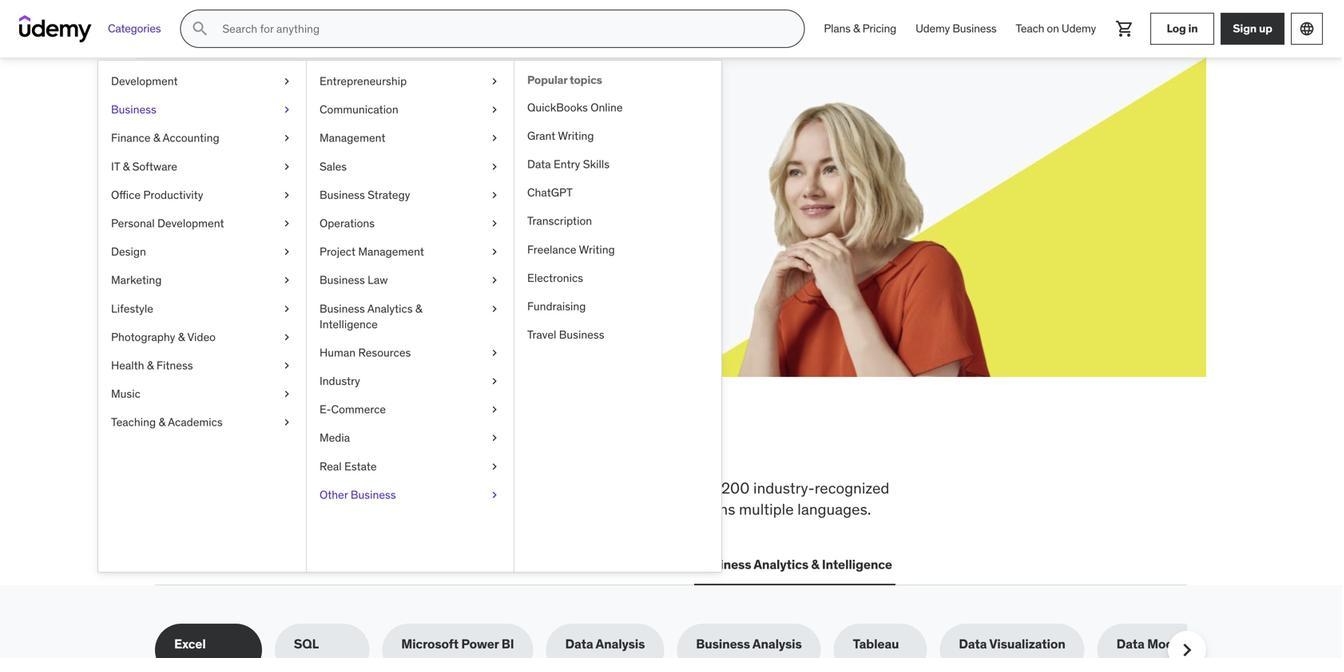 Task type: describe. For each thing, give the bounding box(es) containing it.
xsmall image for personal development
[[281, 216, 293, 231]]

microsoft
[[401, 636, 459, 653]]

sign
[[1233, 21, 1257, 36]]

categories
[[108, 21, 161, 36]]

xsmall image for media
[[488, 431, 501, 446]]

0 vertical spatial in
[[1189, 21, 1199, 36]]

analytics for business analytics & intelligence button on the bottom right of the page
[[754, 557, 809, 573]]

it for it certifications
[[287, 557, 298, 573]]

topics
[[570, 73, 602, 87]]

xsmall image for office productivity
[[281, 187, 293, 203]]

business analytics & intelligence for business analytics & intelligence button on the bottom right of the page
[[698, 557, 893, 573]]

technical
[[397, 479, 458, 498]]

xsmall image for photography & video
[[281, 330, 293, 345]]

it for it & software
[[111, 159, 120, 174]]

software
[[132, 159, 177, 174]]

0 vertical spatial skills
[[265, 426, 351, 468]]

skills inside "other business" 'element'
[[583, 157, 610, 171]]

recognized
[[815, 479, 890, 498]]

to
[[379, 479, 393, 498]]

office productivity
[[111, 188, 203, 202]]

communication for communication button
[[584, 557, 678, 573]]

& for video
[[178, 330, 185, 344]]

law
[[368, 273, 388, 287]]

office productivity link
[[98, 181, 306, 209]]

music
[[111, 387, 140, 401]]

grant writing link
[[515, 122, 722, 150]]

modeling
[[1148, 636, 1204, 653]]

potential
[[286, 167, 337, 183]]

freelance
[[528, 242, 577, 257]]

& for fitness
[[147, 358, 154, 373]]

business inside business analytics & intelligence
[[320, 302, 365, 316]]

place
[[604, 426, 687, 468]]

xsmall image for development
[[281, 74, 293, 89]]

1 udemy from the left
[[916, 21, 950, 36]]

writing for grant writing
[[558, 129, 594, 143]]

freelance writing link
[[515, 236, 722, 264]]

intelligence for business analytics & intelligence button on the bottom right of the page
[[822, 557, 893, 573]]

data analysis
[[565, 636, 645, 653]]

next image
[[1175, 638, 1201, 659]]

transcription
[[528, 214, 592, 228]]

data for data analysis
[[565, 636, 593, 653]]

human
[[320, 346, 356, 360]]

electronics link
[[515, 264, 722, 293]]

xsmall image for real estate
[[488, 459, 501, 475]]

udemy business link
[[906, 10, 1007, 48]]

data modeling
[[1117, 636, 1204, 653]]

2 udemy from the left
[[1062, 21, 1097, 36]]

other
[[320, 488, 348, 502]]

plans & pricing link
[[815, 10, 906, 48]]

xsmall image for management
[[488, 130, 501, 146]]

commerce
[[331, 403, 386, 417]]

teaching & academics link
[[98, 409, 306, 437]]

& for software
[[123, 159, 130, 174]]

content
[[611, 479, 663, 498]]

pricing
[[863, 21, 897, 36]]

operations
[[320, 216, 375, 231]]

health & fitness link
[[98, 352, 306, 380]]

visualization
[[990, 636, 1066, 653]]

teaching & academics
[[111, 415, 223, 430]]

log in
[[1167, 21, 1199, 36]]

starting
[[422, 167, 468, 183]]

it & software
[[111, 159, 177, 174]]

xsmall image for business law
[[488, 273, 501, 288]]

development for personal
[[157, 216, 224, 231]]

communication for communication link
[[320, 102, 399, 117]]

skills for your future expand your potential with a course. starting at just $12.99 through dec 15.
[[213, 127, 506, 201]]

bi
[[502, 636, 514, 653]]

data entry skills link
[[515, 150, 722, 179]]

certifications,
[[155, 500, 247, 519]]

entry
[[554, 157, 581, 171]]

writing for freelance writing
[[579, 242, 615, 257]]

0 vertical spatial management
[[320, 131, 386, 145]]

up
[[1260, 21, 1273, 36]]

travel business
[[528, 328, 605, 342]]

skills inside the skills for your future expand your potential with a course. starting at just $12.99 through dec 15.
[[213, 127, 284, 160]]

music link
[[98, 380, 306, 409]]

shopping cart with 0 items image
[[1116, 19, 1135, 38]]

sign up link
[[1221, 13, 1285, 45]]

the
[[208, 426, 259, 468]]

& for pricing
[[854, 21, 860, 36]]

including
[[510, 479, 572, 498]]

business law
[[320, 273, 388, 287]]

for inside covering critical workplace skills to technical topics, including prep content for over 200 industry-recognized certifications, our catalog supports well-rounded professional development and spans multiple languages.
[[667, 479, 685, 498]]

well-
[[394, 500, 427, 519]]

human resources
[[320, 346, 411, 360]]

prep
[[576, 479, 607, 498]]

professional
[[488, 500, 571, 519]]

log in link
[[1151, 13, 1215, 45]]

xsmall image for music
[[281, 386, 293, 402]]

data for data science
[[486, 557, 514, 573]]

plans & pricing
[[824, 21, 897, 36]]

e-
[[320, 403, 331, 417]]

choose a language image
[[1300, 21, 1316, 37]]

web development
[[158, 557, 268, 573]]

1 horizontal spatial your
[[331, 127, 389, 160]]

a
[[367, 167, 374, 183]]

project management
[[320, 245, 424, 259]]

transcription link
[[515, 207, 722, 236]]

for inside the skills for your future expand your potential with a course. starting at just $12.99 through dec 15.
[[289, 127, 326, 160]]

business inside other business link
[[351, 488, 396, 502]]

accounting
[[163, 131, 219, 145]]

quickbooks
[[528, 100, 588, 115]]

0 horizontal spatial your
[[259, 167, 283, 183]]

plans
[[824, 21, 851, 36]]

communication button
[[580, 546, 682, 584]]

office
[[111, 188, 141, 202]]

intelligence for business analytics & intelligence link
[[320, 317, 378, 332]]

video
[[187, 330, 216, 344]]

communication link
[[307, 96, 514, 124]]

business inside business law link
[[320, 273, 365, 287]]

data science button
[[483, 546, 568, 584]]

leadership
[[401, 557, 467, 573]]

other business element
[[514, 61, 722, 572]]

personal development link
[[98, 209, 306, 238]]

fundraising link
[[515, 293, 722, 321]]

& inside button
[[812, 557, 820, 573]]

marketing link
[[98, 266, 306, 295]]

resources
[[358, 346, 411, 360]]

operations link
[[307, 209, 514, 238]]

quickbooks online link
[[515, 93, 722, 122]]



Task type: locate. For each thing, give the bounding box(es) containing it.
teach on udemy
[[1016, 21, 1097, 36]]

management link
[[307, 124, 514, 152]]

xsmall image inside business strategy link
[[488, 187, 501, 203]]

1 vertical spatial in
[[503, 426, 534, 468]]

xsmall image left quickbooks
[[488, 102, 501, 118]]

xsmall image for design
[[281, 244, 293, 260]]

0 horizontal spatial udemy
[[916, 21, 950, 36]]

xsmall image inside business link
[[281, 102, 293, 118]]

skills up expand
[[213, 127, 284, 160]]

0 vertical spatial it
[[111, 159, 120, 174]]

xsmall image for sales
[[488, 159, 501, 175]]

media link
[[307, 424, 514, 453]]

xsmall image for project management
[[488, 244, 501, 260]]

1 vertical spatial your
[[259, 167, 283, 183]]

data left visualization
[[959, 636, 987, 653]]

data left modeling
[[1117, 636, 1145, 653]]

15.
[[328, 185, 344, 201]]

communication inside button
[[584, 557, 678, 573]]

xsmall image for human resources
[[488, 345, 501, 361]]

xsmall image inside media 'link'
[[488, 431, 501, 446]]

photography
[[111, 330, 175, 344]]

all
[[155, 426, 202, 468]]

1 horizontal spatial for
[[667, 479, 685, 498]]

critical
[[219, 479, 265, 498]]

xsmall image inside management link
[[488, 130, 501, 146]]

xsmall image inside e-commerce link
[[488, 402, 501, 418]]

academics
[[168, 415, 223, 430]]

0 vertical spatial writing
[[558, 129, 594, 143]]

data science
[[486, 557, 564, 573]]

grant
[[528, 129, 556, 143]]

for up potential
[[289, 127, 326, 160]]

1 horizontal spatial in
[[1189, 21, 1199, 36]]

0 horizontal spatial it
[[111, 159, 120, 174]]

data inside "other business" 'element'
[[528, 157, 551, 171]]

lifestyle link
[[98, 295, 306, 323]]

grant writing
[[528, 129, 594, 143]]

finance & accounting link
[[98, 124, 306, 152]]

xsmall image inside teaching & academics link
[[281, 415, 293, 431]]

xsmall image inside it & software link
[[281, 159, 293, 175]]

analytics for business analytics & intelligence link
[[368, 302, 413, 316]]

data for data visualization
[[959, 636, 987, 653]]

xsmall image for business strategy
[[488, 187, 501, 203]]

project management link
[[307, 238, 514, 266]]

& down business law link
[[416, 302, 422, 316]]

your up with
[[331, 127, 389, 160]]

xsmall image inside office productivity link
[[281, 187, 293, 203]]

& right teaching
[[159, 415, 166, 430]]

udemy image
[[19, 15, 92, 42]]

xsmall image inside industry link
[[488, 374, 501, 389]]

writing down quickbooks online on the top left
[[558, 129, 594, 143]]

xsmall image inside operations link
[[488, 216, 501, 231]]

xsmall image for it & software
[[281, 159, 293, 175]]

& for academics
[[159, 415, 166, 430]]

business inside business strategy link
[[320, 188, 365, 202]]

data left "entry"
[[528, 157, 551, 171]]

in
[[1189, 21, 1199, 36], [503, 426, 534, 468]]

1 horizontal spatial udemy
[[1062, 21, 1097, 36]]

communication down 'entrepreneurship'
[[320, 102, 399, 117]]

lifestyle
[[111, 302, 153, 316]]

1 horizontal spatial analytics
[[754, 557, 809, 573]]

development
[[111, 74, 178, 88], [157, 216, 224, 231], [188, 557, 268, 573]]

business analytics & intelligence link
[[307, 295, 514, 339]]

1 vertical spatial communication
[[584, 557, 678, 573]]

xsmall image inside other business link
[[488, 487, 501, 503]]

xsmall image inside the photography & video link
[[281, 330, 293, 345]]

xsmall image for business
[[281, 102, 293, 118]]

1 vertical spatial skills
[[342, 479, 376, 498]]

xsmall image for teaching & academics
[[281, 415, 293, 431]]

0 vertical spatial your
[[331, 127, 389, 160]]

xsmall image inside design link
[[281, 244, 293, 260]]

2 analysis from the left
[[753, 636, 802, 653]]

0 horizontal spatial analysis
[[596, 636, 645, 653]]

xsmall image for e-commerce
[[488, 402, 501, 418]]

0 horizontal spatial in
[[503, 426, 534, 468]]

business analytics & intelligence up "human resources"
[[320, 302, 422, 332]]

excel
[[174, 636, 206, 653]]

skills right "entry"
[[583, 157, 610, 171]]

skills down e-
[[265, 426, 351, 468]]

1 vertical spatial analytics
[[754, 557, 809, 573]]

xsmall image left fundraising
[[488, 301, 501, 317]]

web development button
[[155, 546, 271, 584]]

business
[[953, 21, 997, 36], [111, 102, 156, 117], [320, 188, 365, 202], [320, 273, 365, 287], [320, 302, 365, 316], [559, 328, 605, 342], [351, 488, 396, 502], [698, 557, 752, 573], [696, 636, 750, 653]]

real estate link
[[307, 453, 514, 481]]

data for data entry skills
[[528, 157, 551, 171]]

udemy right pricing
[[916, 21, 950, 36]]

udemy right on
[[1062, 21, 1097, 36]]

xsmall image inside health & fitness link
[[281, 358, 293, 374]]

analytics down multiple
[[754, 557, 809, 573]]

analytics
[[368, 302, 413, 316], [754, 557, 809, 573]]

xsmall image inside the project management link
[[488, 244, 501, 260]]

your up through
[[259, 167, 283, 183]]

development inside button
[[188, 557, 268, 573]]

0 vertical spatial analytics
[[368, 302, 413, 316]]

certifications
[[300, 557, 382, 573]]

development for web
[[188, 557, 268, 573]]

one
[[540, 426, 598, 468]]

xsmall image inside lifestyle link
[[281, 301, 293, 317]]

xsmall image for finance & accounting
[[281, 130, 293, 146]]

business inside travel business link
[[559, 328, 605, 342]]

communication down development
[[584, 557, 678, 573]]

submit search image
[[191, 19, 210, 38]]

business analytics & intelligence inside button
[[698, 557, 893, 573]]

xsmall image for health & fitness
[[281, 358, 293, 374]]

analytics inside business analytics & intelligence button
[[754, 557, 809, 573]]

dec
[[302, 185, 325, 201]]

xsmall image inside business analytics & intelligence link
[[488, 301, 501, 317]]

fitness
[[157, 358, 193, 373]]

data visualization
[[959, 636, 1066, 653]]

xsmall image left the project
[[281, 244, 293, 260]]

1 analysis from the left
[[596, 636, 645, 653]]

personal development
[[111, 216, 224, 231]]

strategy
[[368, 188, 410, 202]]

xsmall image inside 'development' link
[[281, 74, 293, 89]]

1 vertical spatial management
[[358, 245, 424, 259]]

development inside "link"
[[157, 216, 224, 231]]

for
[[289, 127, 326, 160], [667, 479, 685, 498]]

& inside business analytics & intelligence
[[416, 302, 422, 316]]

& left video
[[178, 330, 185, 344]]

business inside business analytics & intelligence button
[[698, 557, 752, 573]]

writing
[[558, 129, 594, 143], [579, 242, 615, 257]]

& right plans on the top right
[[854, 21, 860, 36]]

data entry skills
[[528, 157, 610, 171]]

workplace
[[269, 479, 338, 498]]

log
[[1167, 21, 1187, 36]]

1 horizontal spatial analysis
[[753, 636, 802, 653]]

analysis for business analysis
[[753, 636, 802, 653]]

skills inside covering critical workplace skills to technical topics, including prep content for over 200 industry-recognized certifications, our catalog supports well-rounded professional development and spans multiple languages.
[[342, 479, 376, 498]]

chatgpt link
[[515, 179, 722, 207]]

0 horizontal spatial intelligence
[[320, 317, 378, 332]]

200
[[722, 479, 750, 498]]

and
[[667, 500, 692, 519]]

business analytics & intelligence for business analytics & intelligence link
[[320, 302, 422, 332]]

data left the science
[[486, 557, 514, 573]]

leadership button
[[398, 546, 470, 584]]

1 horizontal spatial skills
[[583, 157, 610, 171]]

data inside button
[[486, 557, 514, 573]]

electronics
[[528, 271, 584, 285]]

1 vertical spatial it
[[287, 557, 298, 573]]

sql
[[294, 636, 319, 653]]

it inside button
[[287, 557, 298, 573]]

xsmall image left freelance
[[488, 244, 501, 260]]

intelligence inside button
[[822, 557, 893, 573]]

0 vertical spatial for
[[289, 127, 326, 160]]

management up sales
[[320, 131, 386, 145]]

development down categories 'dropdown button'
[[111, 74, 178, 88]]

management up 'law'
[[358, 245, 424, 259]]

development right "web"
[[188, 557, 268, 573]]

business analysis
[[696, 636, 802, 653]]

data right bi
[[565, 636, 593, 653]]

& right "health"
[[147, 358, 154, 373]]

chatgpt
[[528, 185, 573, 200]]

sales link
[[307, 152, 514, 181]]

1 horizontal spatial communication
[[584, 557, 678, 573]]

0 vertical spatial communication
[[320, 102, 399, 117]]

0 horizontal spatial communication
[[320, 102, 399, 117]]

data
[[528, 157, 551, 171], [486, 557, 514, 573], [565, 636, 593, 653], [959, 636, 987, 653], [1117, 636, 1145, 653]]

business strategy
[[320, 188, 410, 202]]

sales
[[320, 159, 347, 174]]

xsmall image right rounded
[[488, 487, 501, 503]]

0 horizontal spatial for
[[289, 127, 326, 160]]

xsmall image for business analytics & intelligence
[[488, 301, 501, 317]]

xsmall image inside personal development "link"
[[281, 216, 293, 231]]

intelligence down languages.
[[822, 557, 893, 573]]

business law link
[[307, 266, 514, 295]]

through
[[254, 185, 299, 201]]

analytics inside business analytics & intelligence
[[368, 302, 413, 316]]

with
[[340, 167, 364, 183]]

covering
[[155, 479, 216, 498]]

1 vertical spatial writing
[[579, 242, 615, 257]]

topic filters element
[[155, 624, 1223, 659]]

it certifications
[[287, 557, 382, 573]]

xsmall image for lifestyle
[[281, 301, 293, 317]]

0 vertical spatial development
[[111, 74, 178, 88]]

writing down transcription link on the top of page
[[579, 242, 615, 257]]

xsmall image
[[281, 74, 293, 89], [488, 102, 501, 118], [281, 244, 293, 260], [488, 244, 501, 260], [281, 273, 293, 288], [488, 301, 501, 317], [488, 431, 501, 446], [488, 487, 501, 503]]

xsmall image left 'entrepreneurship'
[[281, 74, 293, 89]]

business inside business link
[[111, 102, 156, 117]]

xsmall image inside music link
[[281, 386, 293, 402]]

xsmall image
[[488, 74, 501, 89], [281, 102, 293, 118], [281, 130, 293, 146], [488, 130, 501, 146], [281, 159, 293, 175], [488, 159, 501, 175], [281, 187, 293, 203], [488, 187, 501, 203], [281, 216, 293, 231], [488, 216, 501, 231], [488, 273, 501, 288], [281, 301, 293, 317], [281, 330, 293, 345], [488, 345, 501, 361], [281, 358, 293, 374], [488, 374, 501, 389], [281, 386, 293, 402], [488, 402, 501, 418], [281, 415, 293, 431], [488, 459, 501, 475]]

2 vertical spatial development
[[188, 557, 268, 573]]

0 horizontal spatial business analytics & intelligence
[[320, 302, 422, 332]]

multiple
[[739, 500, 794, 519]]

business inside topic filters element
[[696, 636, 750, 653]]

analysis for data analysis
[[596, 636, 645, 653]]

data for data modeling
[[1117, 636, 1145, 653]]

photography & video link
[[98, 323, 306, 352]]

xsmall image inside marketing link
[[281, 273, 293, 288]]

xsmall image up topics,
[[488, 431, 501, 446]]

for up and
[[667, 479, 685, 498]]

intelligence up human
[[320, 317, 378, 332]]

& down languages.
[[812, 557, 820, 573]]

1 horizontal spatial intelligence
[[822, 557, 893, 573]]

xsmall image inside business law link
[[488, 273, 501, 288]]

xsmall image inside human resources link
[[488, 345, 501, 361]]

web
[[158, 557, 185, 573]]

Search for anything text field
[[219, 15, 785, 42]]

real estate
[[320, 459, 377, 474]]

xsmall image inside communication link
[[488, 102, 501, 118]]

xsmall image for industry
[[488, 374, 501, 389]]

0 horizontal spatial skills
[[213, 127, 284, 160]]

1 horizontal spatial it
[[287, 557, 298, 573]]

course.
[[377, 167, 419, 183]]

on
[[1047, 21, 1060, 36]]

topics,
[[462, 479, 507, 498]]

business link
[[98, 96, 306, 124]]

skills up supports
[[342, 479, 376, 498]]

science
[[517, 557, 564, 573]]

xsmall image inside finance & accounting link
[[281, 130, 293, 146]]

it left certifications
[[287, 557, 298, 573]]

it up office at the left top
[[111, 159, 120, 174]]

development link
[[98, 67, 306, 96]]

it & software link
[[98, 152, 306, 181]]

xsmall image for operations
[[488, 216, 501, 231]]

marketing
[[111, 273, 162, 287]]

xsmall image inside sales link
[[488, 159, 501, 175]]

catalog
[[277, 500, 327, 519]]

0 horizontal spatial analytics
[[368, 302, 413, 316]]

e-commerce
[[320, 403, 386, 417]]

popular topics
[[528, 73, 602, 87]]

0 vertical spatial intelligence
[[320, 317, 378, 332]]

xsmall image inside real estate link
[[488, 459, 501, 475]]

future
[[394, 127, 472, 160]]

& up office at the left top
[[123, 159, 130, 174]]

xsmall image left business law
[[281, 273, 293, 288]]

entrepreneurship link
[[307, 67, 514, 96]]

xsmall image for communication
[[488, 102, 501, 118]]

xsmall image for other business
[[488, 487, 501, 503]]

sign up
[[1233, 21, 1273, 36]]

1 vertical spatial intelligence
[[822, 557, 893, 573]]

& right finance
[[153, 131, 160, 145]]

1 vertical spatial development
[[157, 216, 224, 231]]

industry link
[[307, 367, 514, 396]]

fundraising
[[528, 299, 586, 314]]

business analytics & intelligence down multiple
[[698, 557, 893, 573]]

business inside udemy business link
[[953, 21, 997, 36]]

0 vertical spatial business analytics & intelligence
[[320, 302, 422, 332]]

communication
[[320, 102, 399, 117], [584, 557, 678, 573]]

1 vertical spatial for
[[667, 479, 685, 498]]

& for accounting
[[153, 131, 160, 145]]

rounded
[[427, 500, 484, 519]]

xsmall image inside entrepreneurship link
[[488, 74, 501, 89]]

1 vertical spatial business analytics & intelligence
[[698, 557, 893, 573]]

xsmall image for marketing
[[281, 273, 293, 288]]

in right "log"
[[1189, 21, 1199, 36]]

in up including
[[503, 426, 534, 468]]

xsmall image for entrepreneurship
[[488, 74, 501, 89]]

analytics down 'law'
[[368, 302, 413, 316]]

1 horizontal spatial business analytics & intelligence
[[698, 557, 893, 573]]

development down office productivity link
[[157, 216, 224, 231]]

expand
[[213, 167, 256, 183]]

$12.99
[[213, 185, 251, 201]]



Task type: vqa. For each thing, say whether or not it's contained in the screenshot.
"settings" related to Notifications settings
no



